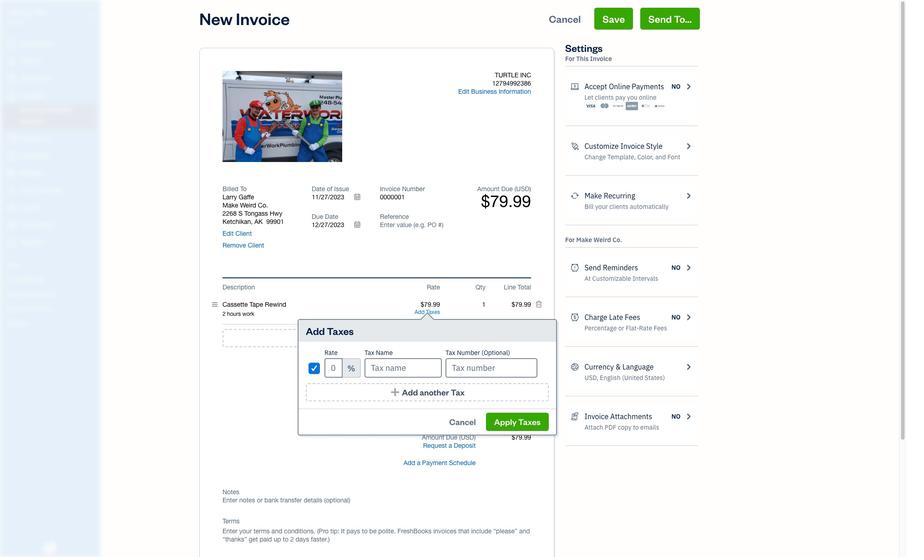 Task type: vqa. For each thing, say whether or not it's contained in the screenshot.


Task type: locate. For each thing, give the bounding box(es) containing it.
79.99 up the 79.99 0.00
[[515, 364, 531, 371]]

usd inside amount due ( usd ) request a deposit
[[461, 434, 474, 441]]

co. inside billed to larry gaffe make weird co. 2268 s tongass hwy ketchikan, ak  99901 edit client remove client
[[258, 202, 268, 209]]

taxes down enter an item description text field
[[327, 325, 354, 337]]

1 horizontal spatial (
[[515, 185, 516, 193]]

1 vertical spatial chevronright image
[[685, 312, 693, 323]]

add down item rate (usd) text box
[[415, 309, 425, 316]]

send to...
[[649, 12, 692, 25]]

a inside dropdown button
[[417, 459, 421, 467]]

line inside button
[[388, 332, 405, 344]]

hwy
[[270, 210, 282, 217]]

accept online payments
[[585, 82, 665, 91]]

1 vertical spatial turtle
[[495, 71, 519, 79]]

turtle inside turtle inc owner
[[7, 8, 33, 17]]

a
[[380, 332, 385, 344], [445, 372, 449, 379], [449, 442, 452, 449], [417, 459, 421, 467]]

amount for $79.99
[[477, 185, 500, 193]]

cancel up deposit
[[450, 417, 476, 427]]

fees right flat-
[[654, 324, 667, 332]]

1 horizontal spatial taxes
[[426, 309, 440, 316]]

0 vertical spatial (
[[515, 185, 516, 193]]

) inside amount due ( usd ) request a deposit
[[474, 434, 476, 441]]

your
[[595, 203, 608, 211]]

1 vertical spatial 79.99
[[515, 400, 531, 407]]

1 vertical spatial inc
[[520, 71, 531, 79]]

rate up tax rate (percentage) text field
[[325, 349, 338, 357]]

1 horizontal spatial cancel button
[[541, 8, 589, 30]]

turtle for turtle inc owner
[[7, 8, 33, 17]]

s
[[239, 210, 243, 217]]

(
[[515, 185, 516, 193], [459, 434, 461, 441]]

0 vertical spatial for
[[565, 55, 575, 63]]

Reference Number text field
[[380, 221, 444, 229]]

1 vertical spatial (
[[459, 434, 461, 441]]

client
[[236, 230, 252, 237], [248, 242, 264, 249]]

) inside amount due ( usd ) $79.99
[[530, 185, 531, 193]]

make up latereminders icon
[[577, 236, 592, 244]]

1 vertical spatial plus image
[[390, 388, 401, 397]]

0 horizontal spatial cancel button
[[441, 413, 484, 431]]

tax
[[365, 349, 375, 357], [446, 349, 456, 357], [466, 382, 476, 389], [451, 387, 465, 397]]

client up the remove client button
[[236, 230, 252, 237]]

Tax Rate (Percentage) text field
[[325, 358, 343, 378]]

1 vertical spatial date
[[325, 213, 338, 220]]

79.99 up apply taxes at the right of the page
[[515, 400, 531, 407]]

information
[[499, 88, 531, 95]]

add taxes down item rate (usd) text box
[[415, 309, 440, 316]]

0 vertical spatial taxes
[[426, 309, 440, 316]]

2 vertical spatial taxes
[[518, 417, 541, 427]]

0 vertical spatial number
[[402, 185, 425, 193]]

1 vertical spatial send
[[585, 263, 601, 272]]

inc for turtle inc 12794992386 edit business information
[[520, 71, 531, 79]]

1 vertical spatial number
[[457, 349, 480, 357]]

weird up the send reminders
[[594, 236, 611, 244]]

0 vertical spatial total
[[518, 284, 531, 291]]

report image
[[6, 238, 17, 247]]

chart image
[[6, 221, 17, 230]]

0 vertical spatial weird
[[240, 202, 256, 209]]

0 horizontal spatial line
[[388, 332, 405, 344]]

2 vertical spatial rate
[[325, 349, 338, 357]]

a inside button
[[380, 332, 385, 344]]

0 vertical spatial cancel button
[[541, 8, 589, 30]]

for inside the settings for this invoice
[[565, 55, 575, 63]]

number for tax
[[457, 349, 480, 357]]

make down the larry
[[223, 202, 238, 209]]

rate right or
[[639, 324, 652, 332]]

0 horizontal spatial inc
[[35, 8, 48, 17]]

edit client button
[[223, 229, 252, 238]]

1 horizontal spatial number
[[457, 349, 480, 357]]

apple pay image
[[640, 102, 652, 111]]

save button
[[595, 8, 633, 30]]

a left payment
[[417, 459, 421, 467]]

taxes down the 79.99 0.00
[[518, 417, 541, 427]]

0 horizontal spatial rate
[[325, 349, 338, 357]]

0 vertical spatial due
[[502, 185, 513, 193]]

0 horizontal spatial plus image
[[349, 334, 359, 343]]

plus image down tax name text field on the left bottom of the page
[[390, 388, 401, 397]]

2 no from the top
[[672, 264, 681, 272]]

a up name
[[380, 332, 385, 344]]

add inside button
[[362, 332, 378, 344]]

co. up tongass
[[258, 202, 268, 209]]

0 vertical spatial amount
[[477, 185, 500, 193]]

items and services image
[[7, 290, 97, 298]]

plus image
[[349, 334, 359, 343], [390, 388, 401, 397]]

a left discount
[[445, 372, 449, 379]]

2 vertical spatial chevronright image
[[685, 411, 693, 422]]

rate for tax
[[325, 349, 338, 357]]

add up tax name
[[362, 332, 378, 344]]

apply taxes
[[494, 417, 541, 427]]

tax left name
[[365, 349, 375, 357]]

(optional)
[[482, 349, 510, 357]]

invoice
[[236, 8, 290, 29], [590, 55, 612, 63], [621, 142, 645, 151], [380, 185, 400, 193], [585, 412, 609, 421]]

currency & language
[[585, 362, 654, 372]]

amount inside amount due ( usd ) request a deposit
[[422, 434, 444, 441]]

due for request
[[446, 434, 458, 441]]

taxes for "apply taxes" button
[[518, 417, 541, 427]]

issue
[[334, 185, 349, 193]]

0 vertical spatial chevronright image
[[685, 141, 693, 152]]

0 horizontal spatial number
[[402, 185, 425, 193]]

of
[[327, 185, 333, 193]]

no for accept online payments
[[672, 82, 681, 91]]

0 horizontal spatial co.
[[258, 202, 268, 209]]

2 0.00 from the top
[[519, 408, 531, 415]]

customize invoice style
[[585, 142, 663, 151]]

2 horizontal spatial rate
[[639, 324, 652, 332]]

0 horizontal spatial turtle
[[7, 8, 33, 17]]

edit business information button
[[458, 87, 531, 96]]

1 horizontal spatial add taxes
[[415, 309, 440, 316]]

1 no from the top
[[672, 82, 681, 91]]

add left payment
[[404, 459, 415, 467]]

Item Rate (USD) text field
[[420, 301, 440, 308]]

1 vertical spatial amount
[[439, 410, 461, 417]]

chevronright image for charge late fees
[[685, 312, 693, 323]]

total up the paid
[[462, 400, 476, 407]]

Issue date in MM/DD/YYYY format text field
[[312, 193, 367, 201]]

1 horizontal spatial turtle
[[495, 71, 519, 79]]

client right remove
[[248, 242, 264, 249]]

deposit
[[454, 442, 476, 449]]

reference
[[380, 213, 409, 220]]

send reminders
[[585, 263, 638, 272]]

tax down discount
[[466, 382, 476, 389]]

let
[[585, 93, 594, 102]]

1 horizontal spatial usd
[[516, 185, 530, 193]]

1 horizontal spatial rate
[[427, 284, 440, 291]]

inc inside turtle inc owner
[[35, 8, 48, 17]]

0 horizontal spatial taxes
[[327, 325, 354, 337]]

1 vertical spatial cancel button
[[441, 413, 484, 431]]

add a payment schedule button
[[386, 459, 476, 467]]

delete
[[261, 112, 283, 122]]

cancel button up settings
[[541, 8, 589, 30]]

1 vertical spatial total
[[462, 400, 476, 407]]

flat-
[[626, 324, 639, 332]]

image
[[285, 112, 305, 122]]

0 vertical spatial 0.00
[[519, 382, 531, 389]]

cancel button up deposit
[[441, 413, 484, 431]]

1 horizontal spatial cancel
[[549, 12, 581, 25]]

0 vertical spatial edit
[[458, 88, 470, 95]]

1 vertical spatial taxes
[[327, 325, 354, 337]]

add inside subtotal add a discount tax
[[432, 372, 444, 379]]

1 vertical spatial cancel
[[450, 417, 476, 427]]

1 horizontal spatial fees
[[654, 324, 667, 332]]

make
[[585, 191, 602, 200], [223, 202, 238, 209], [577, 236, 592, 244]]

amount inside amount due ( usd ) $79.99
[[477, 185, 500, 193]]

Enter an Invoice # text field
[[380, 193, 406, 201]]

0 vertical spatial 79.99
[[515, 364, 531, 371]]

1 vertical spatial make
[[223, 202, 238, 209]]

chevronright image
[[685, 141, 693, 152], [685, 312, 693, 323], [685, 411, 693, 422]]

Tax number text field
[[446, 358, 538, 378]]

1 vertical spatial edit
[[223, 230, 234, 237]]

1 vertical spatial due
[[312, 213, 323, 220]]

0 horizontal spatial weird
[[240, 202, 256, 209]]

1 vertical spatial usd
[[461, 434, 474, 441]]

due inside amount due ( usd ) $79.99
[[502, 185, 513, 193]]

0 horizontal spatial due
[[312, 213, 323, 220]]

a left deposit
[[449, 442, 452, 449]]

taxes inside "apply taxes" button
[[518, 417, 541, 427]]

1 horizontal spatial total
[[518, 284, 531, 291]]

rate
[[427, 284, 440, 291], [639, 324, 652, 332], [325, 349, 338, 357]]

apps image
[[7, 261, 97, 269]]

or
[[619, 324, 624, 332]]

states)
[[645, 374, 665, 382]]

send for send to...
[[649, 12, 672, 25]]

send up at
[[585, 263, 601, 272]]

chevronright image
[[685, 81, 693, 92], [685, 190, 693, 201], [685, 262, 693, 273], [685, 361, 693, 372]]

clients down recurring
[[610, 203, 629, 211]]

2 vertical spatial amount
[[422, 434, 444, 441]]

0 horizontal spatial usd
[[461, 434, 474, 441]]

send left to...
[[649, 12, 672, 25]]

number
[[402, 185, 425, 193], [457, 349, 480, 357]]

0 horizontal spatial (
[[459, 434, 461, 441]]

number up "subtotal"
[[457, 349, 480, 357]]

2 vertical spatial due
[[446, 434, 458, 441]]

usd
[[516, 185, 530, 193], [461, 434, 474, 441]]

turtle inside turtle inc 12794992386 edit business information
[[495, 71, 519, 79]]

1 horizontal spatial )
[[530, 185, 531, 193]]

2 horizontal spatial taxes
[[518, 417, 541, 427]]

co. up reminders
[[613, 236, 622, 244]]

0 vertical spatial turtle
[[7, 8, 33, 17]]

0 vertical spatial $79.99
[[481, 192, 531, 211]]

date
[[312, 185, 325, 193], [325, 213, 338, 220]]

0.00 up the 79.99 0.00
[[519, 382, 531, 389]]

weird down gaffe
[[240, 202, 256, 209]]

line up name
[[388, 332, 405, 344]]

for up latereminders icon
[[565, 236, 575, 244]]

discover image
[[612, 102, 625, 111]]

emails
[[641, 423, 659, 432]]

0 vertical spatial send
[[649, 12, 672, 25]]

number up enter an invoice # text field
[[402, 185, 425, 193]]

expense image
[[6, 152, 17, 161]]

) for request
[[474, 434, 476, 441]]

inc
[[35, 8, 48, 17], [520, 71, 531, 79]]

Notes text field
[[223, 496, 531, 504]]

date of issue
[[312, 185, 349, 193]]

cancel
[[549, 12, 581, 25], [450, 417, 476, 427]]

total
[[518, 284, 531, 291], [462, 400, 476, 407]]

cancel up settings
[[549, 12, 581, 25]]

a inside subtotal add a discount tax
[[445, 372, 449, 379]]

payment image
[[6, 134, 17, 143]]

0 vertical spatial date
[[312, 185, 325, 193]]

( inside amount due ( usd ) request a deposit
[[459, 434, 461, 441]]

add left another
[[402, 387, 418, 397]]

apply
[[494, 417, 517, 427]]

Enter an Item Name text field
[[223, 300, 395, 309]]

add another tax button
[[306, 383, 549, 402]]

0 vertical spatial rate
[[427, 284, 440, 291]]

2 for from the top
[[565, 236, 575, 244]]

copy
[[618, 423, 632, 432]]

percentage or flat-rate fees
[[585, 324, 667, 332]]

you
[[627, 93, 638, 102]]

rate up item rate (usd) text box
[[427, 284, 440, 291]]

line up the line total (usd) text box
[[504, 284, 516, 291]]

turtle for turtle inc 12794992386 edit business information
[[495, 71, 519, 79]]

Item Quantity text field
[[473, 301, 486, 308]]

rate for line
[[427, 284, 440, 291]]

Terms text field
[[223, 527, 531, 544]]

1 vertical spatial line
[[388, 332, 405, 344]]

settings
[[565, 41, 603, 54]]

0 vertical spatial )
[[530, 185, 531, 193]]

1 horizontal spatial line
[[504, 284, 516, 291]]

due inside amount due ( usd ) request a deposit
[[446, 434, 458, 441]]

cancel button
[[541, 8, 589, 30], [441, 413, 484, 431]]

0 vertical spatial fees
[[625, 313, 641, 322]]

turtle
[[7, 8, 33, 17], [495, 71, 519, 79]]

make up bill
[[585, 191, 602, 200]]

turtle up owner
[[7, 8, 33, 17]]

bank image
[[654, 102, 666, 111]]

plus image left add a line
[[349, 334, 359, 343]]

date inside due date 12/27/2023
[[325, 213, 338, 220]]

edit left business
[[458, 88, 470, 95]]

turtle up "12794992386"
[[495, 71, 519, 79]]

1 horizontal spatial edit
[[458, 88, 470, 95]]

fees up flat-
[[625, 313, 641, 322]]

weird
[[240, 202, 256, 209], [594, 236, 611, 244]]

number for invoice
[[402, 185, 425, 193]]

usd inside amount due ( usd ) $79.99
[[516, 185, 530, 193]]

1 horizontal spatial send
[[649, 12, 672, 25]]

amount
[[477, 185, 500, 193], [439, 410, 461, 417], [422, 434, 444, 441]]

1 for from the top
[[565, 55, 575, 63]]

clients
[[595, 93, 614, 102], [610, 203, 629, 211]]

due
[[502, 185, 513, 193], [312, 213, 323, 220], [446, 434, 458, 441]]

3 chevronright image from the top
[[685, 411, 693, 422]]

bill your clients automatically
[[585, 203, 669, 211]]

( inside amount due ( usd ) $79.99
[[515, 185, 516, 193]]

amount inside total amount paid
[[439, 410, 461, 417]]

0 horizontal spatial total
[[462, 400, 476, 407]]

send
[[649, 12, 672, 25], [585, 263, 601, 272]]

usd, english (united states)
[[585, 374, 665, 382]]

add
[[415, 309, 425, 316], [306, 325, 325, 337], [362, 332, 378, 344], [432, 372, 444, 379], [402, 387, 418, 397], [404, 459, 415, 467]]

for
[[565, 55, 575, 63], [565, 236, 575, 244]]

add inside "button"
[[402, 387, 418, 397]]

tax up total amount paid
[[451, 387, 465, 397]]

0 vertical spatial inc
[[35, 8, 48, 17]]

Line Total (USD) text field
[[511, 301, 531, 308]]

bill
[[585, 203, 594, 211]]

0 vertical spatial plus image
[[349, 334, 359, 343]]

taxes down item rate (usd) text box
[[426, 309, 440, 316]]

no
[[672, 82, 681, 91], [672, 264, 681, 272], [672, 313, 681, 321], [672, 412, 681, 421]]

make inside billed to larry gaffe make weird co. 2268 s tongass hwy ketchikan, ak  99901 edit client remove client
[[223, 202, 238, 209]]

0 vertical spatial make
[[585, 191, 602, 200]]

1 vertical spatial 0.00
[[519, 408, 531, 415]]

new
[[199, 8, 233, 29]]

billed
[[223, 185, 238, 193]]

date left the of
[[312, 185, 325, 193]]

2 horizontal spatial due
[[502, 185, 513, 193]]

1 vertical spatial add taxes
[[306, 325, 354, 337]]

plus image inside add another tax "button"
[[390, 388, 401, 397]]

) left refresh icon
[[530, 185, 531, 193]]

add taxes down enter an item description text field
[[306, 325, 354, 337]]

weird inside billed to larry gaffe make weird co. 2268 s tongass hwy ketchikan, ak  99901 edit client remove client
[[240, 202, 256, 209]]

1 vertical spatial )
[[474, 434, 476, 441]]

1 horizontal spatial plus image
[[390, 388, 401, 397]]

line
[[504, 284, 516, 291], [388, 332, 405, 344]]

clients down accept
[[595, 93, 614, 102]]

0.00 up apply taxes at the right of the page
[[519, 408, 531, 415]]

new invoice
[[199, 8, 290, 29]]

delete line item image
[[535, 300, 543, 309]]

plus image inside add a line button
[[349, 334, 359, 343]]

total up the line total (usd) text box
[[518, 284, 531, 291]]

for left this
[[565, 55, 575, 63]]

bars image
[[212, 300, 218, 309]]

inc inside turtle inc 12794992386 edit business information
[[520, 71, 531, 79]]

add up another
[[432, 372, 444, 379]]

amount for request
[[422, 434, 444, 441]]

fees
[[625, 313, 641, 322], [654, 324, 667, 332]]

0 horizontal spatial )
[[474, 434, 476, 441]]

edit inside billed to larry gaffe make weird co. 2268 s tongass hwy ketchikan, ak  99901 edit client remove client
[[223, 230, 234, 237]]

0 horizontal spatial cancel
[[450, 417, 476, 427]]

at customizable intervals
[[585, 275, 659, 283]]

automatically
[[630, 203, 669, 211]]

edit up remove
[[223, 230, 234, 237]]

add a line button
[[223, 329, 531, 347]]

2 79.99 from the top
[[515, 400, 531, 407]]

1 vertical spatial clients
[[610, 203, 629, 211]]

add a discount button
[[432, 372, 476, 380]]

3 no from the top
[[672, 313, 681, 321]]

send inside send to... button
[[649, 12, 672, 25]]

1 vertical spatial weird
[[594, 236, 611, 244]]

1 79.99 from the top
[[515, 364, 531, 371]]

latefees image
[[571, 312, 579, 323]]

4 no from the top
[[672, 412, 681, 421]]

date up 12/27/2023
[[325, 213, 338, 220]]

project image
[[6, 169, 17, 178]]

0 vertical spatial line
[[504, 284, 516, 291]]

1 horizontal spatial inc
[[520, 71, 531, 79]]

0 horizontal spatial send
[[585, 263, 601, 272]]

to
[[633, 423, 639, 432]]

2 chevronright image from the top
[[685, 312, 693, 323]]

0 vertical spatial co.
[[258, 202, 268, 209]]

) up deposit
[[474, 434, 476, 441]]



Task type: describe. For each thing, give the bounding box(es) containing it.
cancel button for apply taxes
[[441, 413, 484, 431]]

Enter an Item Description text field
[[223, 311, 395, 318]]

request
[[423, 442, 447, 449]]

add down enter an item description text field
[[306, 325, 325, 337]]

client image
[[6, 57, 17, 66]]

remove
[[223, 242, 246, 249]]

$79.99 inside amount due ( usd ) $79.99
[[481, 192, 531, 211]]

team members image
[[7, 276, 97, 283]]

add taxes button
[[415, 309, 440, 316]]

online
[[639, 93, 657, 102]]

add a payment schedule
[[404, 459, 476, 467]]

send for send reminders
[[585, 263, 601, 272]]

1 vertical spatial $79.99
[[512, 434, 531, 441]]

dashboard image
[[6, 40, 17, 49]]

attachments
[[611, 412, 653, 421]]

intervals
[[633, 275, 659, 283]]

change template, color, and font
[[585, 153, 681, 161]]

ketchikan,
[[223, 218, 253, 225]]

amount due ( usd ) request a deposit
[[422, 434, 476, 449]]

0 vertical spatial add taxes
[[415, 309, 440, 316]]

and
[[656, 153, 666, 161]]

late
[[609, 313, 623, 322]]

money image
[[6, 204, 17, 213]]

invoice image
[[6, 92, 17, 101]]

total inside total amount paid
[[462, 400, 476, 407]]

due inside due date 12/27/2023
[[312, 213, 323, 220]]

( for $79.99
[[515, 185, 516, 193]]

add a line
[[362, 332, 405, 344]]

pdf
[[605, 423, 617, 432]]

american express image
[[626, 102, 638, 111]]

a inside amount due ( usd ) request a deposit
[[449, 442, 452, 449]]

79.99 for 79.99 0.00
[[515, 400, 531, 407]]

cancel for apply taxes
[[450, 417, 476, 427]]

no for send reminders
[[672, 264, 681, 272]]

usd for request
[[461, 434, 474, 441]]

apply taxes button
[[486, 413, 549, 431]]

1 vertical spatial fees
[[654, 324, 667, 332]]

usd,
[[585, 374, 599, 382]]

tax number (optional)
[[446, 349, 510, 357]]

larry
[[223, 193, 237, 201]]

cancel button for save
[[541, 8, 589, 30]]

refresh image
[[571, 190, 579, 201]]

language
[[623, 362, 654, 372]]

style
[[646, 142, 663, 151]]

payment
[[422, 459, 447, 467]]

recurring
[[604, 191, 636, 200]]

2 chevronright image from the top
[[685, 190, 693, 201]]

main element
[[0, 0, 123, 557]]

paintbrush image
[[571, 141, 579, 152]]

charge late fees
[[585, 313, 641, 322]]

estimate image
[[6, 74, 17, 83]]

due for $79.99
[[502, 185, 513, 193]]

currency
[[585, 362, 614, 372]]

1 chevronright image from the top
[[685, 81, 693, 92]]

line total
[[504, 284, 531, 291]]

1 vertical spatial client
[[248, 242, 264, 249]]

paid
[[463, 410, 476, 417]]

tax name
[[365, 349, 393, 357]]

invoice number
[[380, 185, 425, 193]]

change
[[585, 153, 606, 161]]

Tax name text field
[[365, 358, 442, 378]]

this
[[577, 55, 589, 63]]

add inside dropdown button
[[404, 459, 415, 467]]

save
[[603, 12, 625, 25]]

onlinesales image
[[571, 81, 579, 92]]

online
[[609, 82, 630, 91]]

settings image
[[7, 320, 97, 327]]

invoice inside the settings for this invoice
[[590, 55, 612, 63]]

invoices image
[[571, 411, 579, 422]]

&
[[616, 362, 621, 372]]

tax inside subtotal add a discount tax
[[466, 382, 476, 389]]

) for $79.99
[[530, 185, 531, 193]]

currencyandlanguage image
[[571, 361, 579, 372]]

edit inside turtle inc 12794992386 edit business information
[[458, 88, 470, 95]]

payments
[[632, 82, 665, 91]]

accept
[[585, 82, 607, 91]]

tongass
[[244, 210, 268, 217]]

0 horizontal spatial add taxes
[[306, 325, 354, 337]]

timer image
[[6, 186, 17, 195]]

1 horizontal spatial weird
[[594, 236, 611, 244]]

owner
[[7, 18, 24, 25]]

another
[[420, 387, 449, 397]]

0.00 inside the 79.99 0.00
[[519, 408, 531, 415]]

to...
[[674, 12, 692, 25]]

gaffe
[[239, 193, 254, 201]]

freshbooks image
[[43, 543, 57, 554]]

attach
[[585, 423, 603, 432]]

( for request
[[459, 434, 461, 441]]

at
[[585, 275, 591, 283]]

visa image
[[585, 102, 597, 111]]

send to... button
[[640, 8, 700, 30]]

tax inside add another tax "button"
[[451, 387, 465, 397]]

latereminders image
[[571, 262, 579, 273]]

subtotal
[[452, 364, 476, 371]]

chevronright image for invoice attachments
[[685, 411, 693, 422]]

attach pdf copy to emails
[[585, 423, 659, 432]]

add another tax
[[402, 387, 465, 397]]

let clients pay you online
[[585, 93, 657, 102]]

plus image for add a line
[[349, 334, 359, 343]]

remove client button
[[223, 241, 264, 249]]

percentage
[[585, 324, 617, 332]]

terms
[[223, 518, 240, 525]]

due date 12/27/2023
[[312, 213, 344, 229]]

no for charge late fees
[[672, 313, 681, 321]]

79.99 0.00
[[515, 400, 531, 415]]

reminders
[[603, 263, 638, 272]]

2 vertical spatial make
[[577, 236, 592, 244]]

customizable
[[593, 275, 631, 283]]

4 chevronright image from the top
[[685, 361, 693, 372]]

subtotal add a discount tax
[[432, 364, 476, 389]]

to
[[240, 185, 247, 193]]

schedule
[[449, 459, 476, 467]]

turtle inc owner
[[7, 8, 48, 25]]

1 chevronright image from the top
[[685, 141, 693, 152]]

inc for turtle inc owner
[[35, 8, 48, 17]]

qty
[[476, 284, 486, 291]]

bank connections image
[[7, 305, 97, 312]]

no for invoice attachments
[[672, 412, 681, 421]]

taxes for add taxes dropdown button
[[426, 309, 440, 316]]

mastercard image
[[599, 102, 611, 111]]

discount
[[451, 372, 476, 379]]

template,
[[608, 153, 636, 161]]

12/27/2023 button
[[312, 221, 367, 229]]

settings for this invoice
[[565, 41, 612, 63]]

3 chevronright image from the top
[[685, 262, 693, 273]]

usd for $79.99
[[516, 185, 530, 193]]

delete image
[[261, 112, 305, 122]]

check image
[[310, 364, 319, 373]]

(united
[[622, 374, 643, 382]]

tax up "subtotal"
[[446, 349, 456, 357]]

79.99 for 79.99
[[515, 364, 531, 371]]

for make weird co.
[[565, 236, 622, 244]]

1 0.00 from the top
[[519, 382, 531, 389]]

plus image for add another tax
[[390, 388, 401, 397]]

2268
[[223, 210, 237, 217]]

cancel for save
[[549, 12, 581, 25]]

color,
[[638, 153, 654, 161]]

0 vertical spatial clients
[[595, 93, 614, 102]]

font
[[668, 153, 681, 161]]

pay
[[616, 93, 626, 102]]

1 vertical spatial co.
[[613, 236, 622, 244]]

1 vertical spatial rate
[[639, 324, 652, 332]]

0 vertical spatial client
[[236, 230, 252, 237]]

charge
[[585, 313, 608, 322]]

0 horizontal spatial fees
[[625, 313, 641, 322]]



